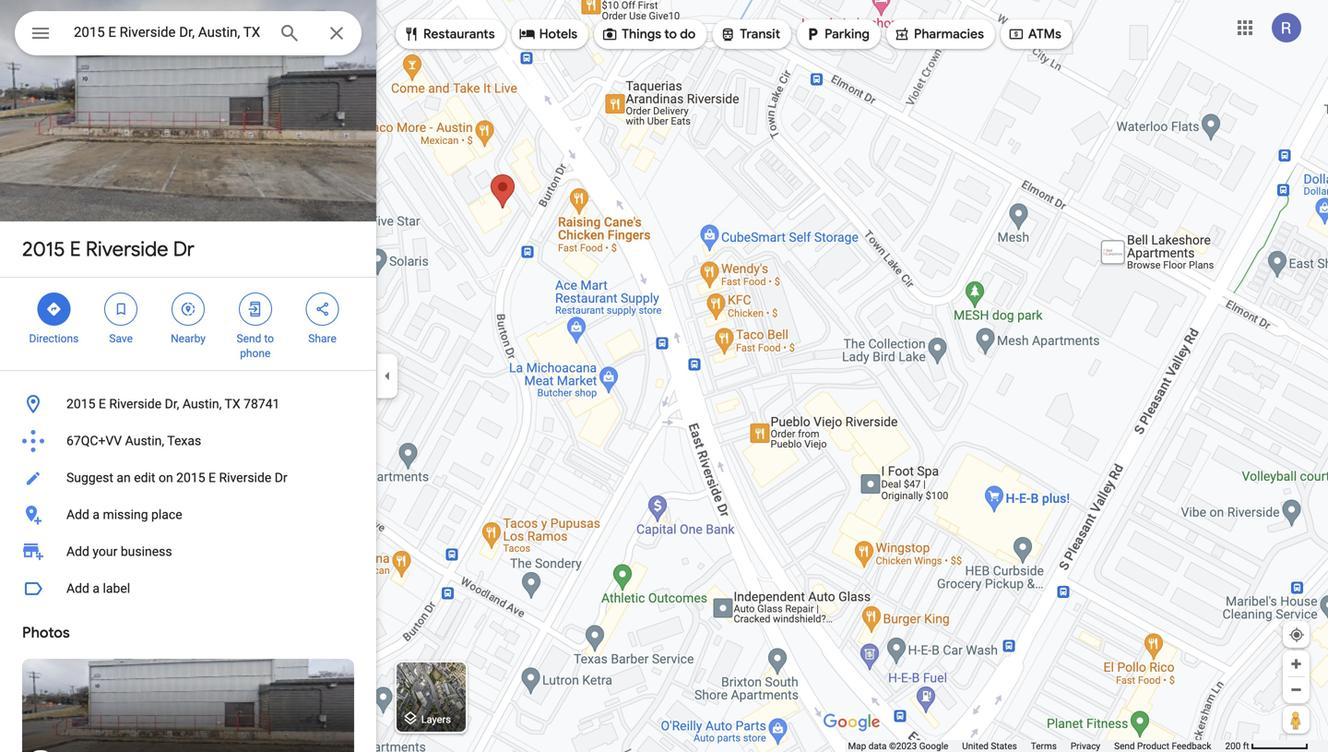 Task type: vqa. For each thing, say whether or not it's contained in the screenshot.
21
no



Task type: describe. For each thing, give the bounding box(es) containing it.
©2023
[[890, 741, 918, 752]]

google
[[920, 741, 949, 752]]

to inside the  things to do
[[665, 26, 677, 42]]

restaurants
[[424, 26, 495, 42]]

 search field
[[15, 11, 362, 59]]

united states button
[[963, 740, 1018, 752]]

add for add a label
[[66, 581, 89, 596]]

save
[[109, 332, 133, 345]]

map data ©2023 google
[[849, 741, 949, 752]]

add a label button
[[0, 570, 377, 607]]

austin, inside button
[[125, 433, 164, 449]]

2015 inside "button"
[[176, 470, 205, 485]]

dr inside "button"
[[275, 470, 288, 485]]

show street view coverage image
[[1284, 706, 1311, 734]]

0 vertical spatial dr
[[173, 236, 195, 262]]

 pharmacies
[[894, 24, 985, 44]]

suggest an edit on 2015 e riverside dr
[[66, 470, 288, 485]]

zoom out image
[[1290, 683, 1304, 697]]

data
[[869, 741, 887, 752]]

states
[[992, 741, 1018, 752]]


[[602, 24, 618, 44]]

terms button
[[1032, 740, 1058, 752]]

do
[[680, 26, 696, 42]]

78741
[[244, 396, 280, 412]]

send product feedback button
[[1115, 740, 1212, 752]]

send for send to phone
[[237, 332, 262, 345]]


[[720, 24, 737, 44]]

texas
[[167, 433, 201, 449]]

add for add your business
[[66, 544, 89, 559]]

 things to do
[[602, 24, 696, 44]]

layers
[[422, 714, 451, 725]]

2015 E Riverside Dr, Austin, TX 78741 field
[[15, 11, 362, 55]]

united states
[[963, 741, 1018, 752]]

edit
[[134, 470, 156, 485]]

phone
[[240, 347, 271, 360]]

zoom in image
[[1290, 657, 1304, 671]]

business
[[121, 544, 172, 559]]


[[1009, 24, 1025, 44]]

google maps element
[[0, 0, 1329, 752]]

pharmacies
[[915, 26, 985, 42]]


[[46, 299, 62, 319]]

200 ft button
[[1226, 741, 1310, 752]]

 button
[[15, 11, 66, 59]]

 hotels
[[519, 24, 578, 44]]

transit
[[740, 26, 781, 42]]

a for label
[[93, 581, 100, 596]]

 parking
[[805, 24, 870, 44]]

riverside inside "button"
[[219, 470, 272, 485]]


[[314, 299, 331, 319]]

united
[[963, 741, 989, 752]]

hotels
[[540, 26, 578, 42]]


[[894, 24, 911, 44]]

200 ft
[[1226, 741, 1250, 752]]

label
[[103, 581, 130, 596]]


[[30, 20, 52, 47]]

e for 2015 e riverside dr, austin, tx 78741
[[99, 396, 106, 412]]

add a label
[[66, 581, 130, 596]]



Task type: locate. For each thing, give the bounding box(es) containing it.
2015 e riverside dr main content
[[0, 0, 377, 752]]

1 add from the top
[[66, 507, 89, 522]]

send
[[237, 332, 262, 345], [1115, 741, 1136, 752]]

send up the phone
[[237, 332, 262, 345]]

add inside button
[[66, 581, 89, 596]]

2015
[[22, 236, 65, 262], [66, 396, 95, 412], [176, 470, 205, 485]]

dr
[[173, 236, 195, 262], [275, 470, 288, 485]]

1 vertical spatial e
[[99, 396, 106, 412]]

1 horizontal spatial send
[[1115, 741, 1136, 752]]

actions for 2015 e riverside dr region
[[0, 278, 377, 370]]

things
[[622, 26, 662, 42]]

0 horizontal spatial 2015
[[22, 236, 65, 262]]

atms
[[1029, 26, 1062, 42]]

suggest
[[66, 470, 113, 485]]

austin, inside button
[[183, 396, 222, 412]]

1 vertical spatial send
[[1115, 741, 1136, 752]]

add left your
[[66, 544, 89, 559]]

200
[[1226, 741, 1242, 752]]

terms
[[1032, 741, 1058, 752]]

2 a from the top
[[93, 581, 100, 596]]

add left label
[[66, 581, 89, 596]]

send product feedback
[[1115, 741, 1212, 752]]

add
[[66, 507, 89, 522], [66, 544, 89, 559], [66, 581, 89, 596]]

add a missing place button
[[0, 497, 377, 533]]

e up 67qc+vv
[[99, 396, 106, 412]]

dr up  on the left top
[[173, 236, 195, 262]]

a
[[93, 507, 100, 522], [93, 581, 100, 596]]

e inside "button"
[[209, 470, 216, 485]]


[[180, 299, 197, 319]]

a inside button
[[93, 507, 100, 522]]

send left product
[[1115, 741, 1136, 752]]


[[113, 299, 129, 319]]

google account: ruby anderson  
(rubyanndersson@gmail.com) image
[[1273, 13, 1302, 43]]

suggest an edit on 2015 e riverside dr button
[[0, 460, 377, 497]]

0 vertical spatial riverside
[[86, 236, 168, 262]]

map
[[849, 741, 867, 752]]

send for send product feedback
[[1115, 741, 1136, 752]]

to left do
[[665, 26, 677, 42]]

privacy button
[[1071, 740, 1101, 752]]

0 vertical spatial a
[[93, 507, 100, 522]]

tx
[[225, 396, 241, 412]]

share
[[309, 332, 337, 345]]

2015 up 
[[22, 236, 65, 262]]

footer containing map data ©2023 google
[[849, 740, 1226, 752]]

67qc+vv austin, texas
[[66, 433, 201, 449]]

2015 e riverside dr, austin, tx 78741
[[66, 396, 280, 412]]

2015 e riverside dr
[[22, 236, 195, 262]]

a for missing
[[93, 507, 100, 522]]

0 horizontal spatial send
[[237, 332, 262, 345]]

1 vertical spatial dr
[[275, 470, 288, 485]]

add your business
[[66, 544, 172, 559]]

place
[[151, 507, 182, 522]]

riverside inside button
[[109, 396, 162, 412]]

2015 e riverside dr, austin, tx 78741 button
[[0, 386, 377, 423]]

a left missing
[[93, 507, 100, 522]]

a left label
[[93, 581, 100, 596]]

None field
[[74, 21, 264, 43]]

feedback
[[1172, 741, 1212, 752]]

riverside down 67qc+vv austin, texas button
[[219, 470, 272, 485]]

1 horizontal spatial to
[[665, 26, 677, 42]]

0 vertical spatial austin,
[[183, 396, 222, 412]]

to inside send to phone
[[264, 332, 274, 345]]

austin,
[[183, 396, 222, 412], [125, 433, 164, 449]]

e for 2015 e riverside dr
[[70, 236, 81, 262]]

3 add from the top
[[66, 581, 89, 596]]

0 vertical spatial send
[[237, 332, 262, 345]]


[[403, 24, 420, 44]]

0 vertical spatial to
[[665, 26, 677, 42]]

 transit
[[720, 24, 781, 44]]

riverside up 
[[86, 236, 168, 262]]

1 horizontal spatial dr
[[275, 470, 288, 485]]

missing
[[103, 507, 148, 522]]

privacy
[[1071, 741, 1101, 752]]

0 vertical spatial e
[[70, 236, 81, 262]]

1 horizontal spatial austin,
[[183, 396, 222, 412]]

 atms
[[1009, 24, 1062, 44]]

2 horizontal spatial e
[[209, 470, 216, 485]]

0 horizontal spatial austin,
[[125, 433, 164, 449]]

e
[[70, 236, 81, 262], [99, 396, 106, 412], [209, 470, 216, 485]]

send inside button
[[1115, 741, 1136, 752]]


[[519, 24, 536, 44]]

1 a from the top
[[93, 507, 100, 522]]

show your location image
[[1289, 627, 1306, 643]]

 restaurants
[[403, 24, 495, 44]]

add a missing place
[[66, 507, 182, 522]]

add your business link
[[0, 533, 377, 570]]

collapse side panel image
[[377, 366, 398, 386]]

dr down the 78741
[[275, 470, 288, 485]]

a inside button
[[93, 581, 100, 596]]

0 vertical spatial 2015
[[22, 236, 65, 262]]

photos
[[22, 623, 70, 642]]

add for add a missing place
[[66, 507, 89, 522]]

2 vertical spatial riverside
[[219, 470, 272, 485]]

1 vertical spatial austin,
[[125, 433, 164, 449]]

parking
[[825, 26, 870, 42]]

0 horizontal spatial to
[[264, 332, 274, 345]]

ft
[[1244, 741, 1250, 752]]

2 horizontal spatial 2015
[[176, 470, 205, 485]]

product
[[1138, 741, 1170, 752]]

directions
[[29, 332, 79, 345]]

2 vertical spatial add
[[66, 581, 89, 596]]

1 vertical spatial add
[[66, 544, 89, 559]]

1 vertical spatial to
[[264, 332, 274, 345]]

to
[[665, 26, 677, 42], [264, 332, 274, 345]]

nearby
[[171, 332, 206, 345]]

an
[[117, 470, 131, 485]]

0 horizontal spatial dr
[[173, 236, 195, 262]]

e up directions
[[70, 236, 81, 262]]

2015 for 2015 e riverside dr
[[22, 236, 65, 262]]

none field inside 2015 e riverside dr, austin, tx 78741 field
[[74, 21, 264, 43]]

add inside button
[[66, 507, 89, 522]]

on
[[159, 470, 173, 485]]

austin, up edit on the bottom left
[[125, 433, 164, 449]]

2015 right on
[[176, 470, 205, 485]]

2 vertical spatial e
[[209, 470, 216, 485]]

add down "suggest"
[[66, 507, 89, 522]]

send inside send to phone
[[237, 332, 262, 345]]

1 vertical spatial a
[[93, 581, 100, 596]]

1 horizontal spatial 2015
[[66, 396, 95, 412]]

0 horizontal spatial e
[[70, 236, 81, 262]]


[[247, 299, 264, 319]]

to up the phone
[[264, 332, 274, 345]]

2015 for 2015 e riverside dr, austin, tx 78741
[[66, 396, 95, 412]]

1 horizontal spatial e
[[99, 396, 106, 412]]

riverside for dr
[[86, 236, 168, 262]]

dr,
[[165, 396, 179, 412]]

riverside left dr,
[[109, 396, 162, 412]]

riverside for dr,
[[109, 396, 162, 412]]

1 vertical spatial riverside
[[109, 396, 162, 412]]

2015 up 67qc+vv
[[66, 396, 95, 412]]

e inside button
[[99, 396, 106, 412]]

riverside
[[86, 236, 168, 262], [109, 396, 162, 412], [219, 470, 272, 485]]

your
[[93, 544, 118, 559]]

send to phone
[[237, 332, 274, 360]]

67qc+vv
[[66, 433, 122, 449]]

e down 67qc+vv austin, texas button
[[209, 470, 216, 485]]

0 vertical spatial add
[[66, 507, 89, 522]]

2 add from the top
[[66, 544, 89, 559]]

1 vertical spatial 2015
[[66, 396, 95, 412]]

2015 inside button
[[66, 396, 95, 412]]

2 vertical spatial 2015
[[176, 470, 205, 485]]

footer inside google maps element
[[849, 740, 1226, 752]]


[[805, 24, 821, 44]]

67qc+vv austin, texas button
[[0, 423, 377, 460]]

austin, right dr,
[[183, 396, 222, 412]]

footer
[[849, 740, 1226, 752]]



